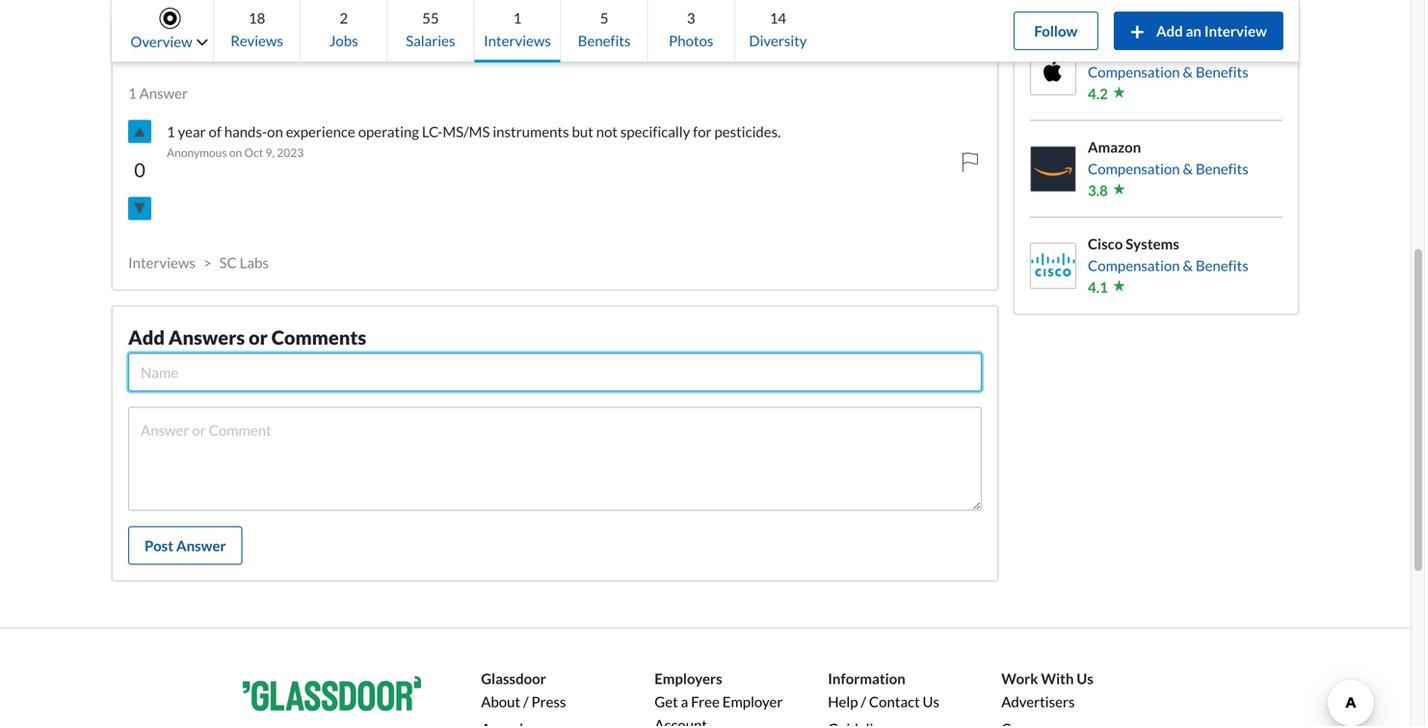 Task type: vqa. For each thing, say whether or not it's contained in the screenshot.
Advertisers 'link'
yes



Task type: describe. For each thing, give the bounding box(es) containing it.
systems
[[1126, 235, 1180, 253]]

compensation inside cisco systems compensation & benefits
[[1088, 257, 1181, 274]]

1 interviews
[[484, 9, 551, 49]]

5 benefits
[[578, 9, 631, 49]]

4.1
[[1088, 279, 1109, 296]]

>
[[203, 254, 212, 271]]

/ for help
[[861, 694, 867, 711]]

answer for interview answer
[[218, 39, 286, 62]]

interview answer
[[128, 39, 286, 62]]

glassdoor
[[481, 671, 546, 688]]

1 horizontal spatial interviews
[[484, 32, 551, 49]]

operating
[[358, 123, 419, 140]]

compensation & benefits link for amazon
[[1088, 158, 1249, 180]]

amazon image
[[1032, 147, 1076, 191]]

2023
[[277, 146, 304, 160]]

ms/ms
[[443, 123, 490, 140]]

post answer button
[[128, 527, 243, 565]]

employers get a free employer account
[[655, 671, 783, 727]]

apple compensation & benefits
[[1088, 41, 1249, 81]]

amazon
[[1088, 138, 1142, 156]]

apple image
[[1032, 50, 1076, 94]]

hands-
[[224, 123, 267, 140]]

specifically
[[621, 123, 691, 140]]

press
[[532, 694, 566, 711]]

diversity
[[749, 32, 807, 49]]

overview
[[131, 33, 192, 50]]

0 horizontal spatial interview
[[128, 39, 214, 62]]

2 jobs
[[329, 9, 358, 49]]

benefits inside the amazon compensation & benefits
[[1196, 160, 1249, 177]]

compensation & benefits link for cisco systems
[[1088, 255, 1249, 277]]

instruments
[[493, 123, 569, 140]]

information
[[828, 671, 906, 688]]

pesticides.
[[715, 123, 781, 140]]

photos
[[669, 32, 714, 49]]

/ for about
[[523, 694, 529, 711]]

an
[[1186, 22, 1202, 40]]

14
[[770, 9, 787, 27]]

55
[[422, 9, 439, 27]]

1 answer
[[128, 84, 188, 102]]

1 inside 1 interviews
[[514, 9, 522, 27]]

4.2
[[1088, 85, 1109, 102]]

labs
[[240, 254, 269, 271]]

5
[[600, 9, 609, 27]]

glassdoor logo element
[[243, 668, 421, 727]]

follow button
[[1014, 12, 1099, 50]]

information help / contact us
[[828, 671, 940, 711]]

with
[[1042, 671, 1075, 688]]

or
[[249, 326, 268, 349]]

14 diversity
[[749, 9, 807, 49]]

advertisers
[[1002, 694, 1075, 711]]

of
[[209, 123, 222, 140]]

apple
[[1088, 41, 1127, 59]]

add an interview
[[1157, 22, 1268, 40]]

add for add answers or comments
[[128, 326, 165, 349]]

reviews
[[231, 32, 283, 49]]

not
[[597, 123, 618, 140]]

compensation for apple
[[1088, 63, 1181, 81]]

add an interview link
[[1114, 12, 1284, 50]]

interviews > sc labs
[[128, 254, 269, 271]]

18
[[249, 9, 265, 27]]

& inside cisco systems compensation & benefits
[[1183, 257, 1194, 274]]

1 for oct 9, 2023
[[167, 123, 175, 140]]

0 vertical spatial on
[[267, 123, 283, 140]]

add for add an interview
[[1157, 22, 1184, 40]]

sc labs link
[[219, 254, 269, 271]]

1 vertical spatial on
[[229, 146, 242, 160]]

us inside information help / contact us
[[923, 694, 940, 711]]

employer
[[723, 694, 783, 711]]

comments
[[272, 326, 367, 349]]

benefits inside cisco systems compensation & benefits
[[1196, 257, 1249, 274]]

answer for post answer
[[176, 537, 226, 555]]



Task type: locate. For each thing, give the bounding box(es) containing it.
answer down 18
[[218, 39, 286, 62]]

0 horizontal spatial us
[[923, 694, 940, 711]]

1 horizontal spatial 1
[[167, 123, 175, 140]]

on
[[267, 123, 283, 140], [229, 146, 242, 160]]

cisco systems image
[[1032, 244, 1076, 288]]

9,
[[266, 146, 275, 160]]

for
[[693, 123, 712, 140]]

0 horizontal spatial interviews
[[128, 254, 196, 271]]

answer right "post"
[[176, 537, 226, 555]]

1 compensation from the top
[[1088, 63, 1181, 81]]

& for apple
[[1183, 63, 1194, 81]]

0 vertical spatial 1
[[514, 9, 522, 27]]

0 vertical spatial compensation & benefits link
[[1088, 61, 1249, 83]]

1 vertical spatial &
[[1183, 160, 1194, 177]]

add answers or comments
[[128, 326, 367, 349]]

compensation down systems
[[1088, 257, 1181, 274]]

account
[[655, 717, 708, 727]]

answer up '▲'
[[139, 84, 188, 102]]

0 vertical spatial interviews
[[484, 32, 551, 49]]

2 vertical spatial compensation
[[1088, 257, 1181, 274]]

sc
[[219, 254, 237, 271]]

oct
[[244, 146, 263, 160]]

1 horizontal spatial add
[[1157, 22, 1184, 40]]

1 vertical spatial answer
[[139, 84, 188, 102]]

a
[[681, 694, 689, 711]]

answer
[[218, 39, 286, 62], [139, 84, 188, 102], [176, 537, 226, 555]]

amazon compensation & benefits
[[1088, 138, 1249, 177]]

cisco
[[1088, 235, 1124, 253]]

anonymous on oct 9, 2023
[[167, 146, 304, 160]]

answer for 1 answer
[[139, 84, 188, 102]]

3 compensation & benefits link from the top
[[1088, 255, 1249, 277]]

glassdoor logo image
[[243, 668, 421, 721]]

year
[[178, 123, 206, 140]]

compensation down amazon
[[1088, 160, 1181, 177]]

experience
[[286, 123, 356, 140]]

compensation & benefits link down systems
[[1088, 255, 1249, 277]]

benefits inside apple compensation & benefits
[[1196, 63, 1249, 81]]

2 vertical spatial 1
[[167, 123, 175, 140]]

▼
[[133, 201, 146, 217]]

jobs
[[329, 32, 358, 49]]

3 & from the top
[[1183, 257, 1194, 274]]

about / press link
[[481, 694, 566, 711]]

1 right 55
[[514, 9, 522, 27]]

1 up '▲'
[[128, 84, 137, 102]]

1 left year
[[167, 123, 175, 140]]

1 vertical spatial us
[[923, 694, 940, 711]]

&
[[1183, 63, 1194, 81], [1183, 160, 1194, 177], [1183, 257, 1194, 274]]

compensation & benefits link down an
[[1088, 61, 1249, 83]]

interview
[[1205, 22, 1268, 40], [128, 39, 214, 62]]

1 / from the left
[[523, 694, 529, 711]]

help / contact us link
[[828, 694, 940, 711]]

& inside the amazon compensation & benefits
[[1183, 160, 1194, 177]]

0 horizontal spatial 1
[[128, 84, 137, 102]]

get a free employer account link
[[655, 694, 783, 727]]

work
[[1002, 671, 1039, 688]]

contact
[[870, 694, 920, 711]]

anonymous
[[167, 146, 227, 160]]

3 compensation from the top
[[1088, 257, 1181, 274]]

interview right an
[[1205, 22, 1268, 40]]

& for amazon
[[1183, 160, 1194, 177]]

about
[[481, 694, 521, 711]]

on left oct
[[229, 146, 242, 160]]

answer inside button
[[176, 537, 226, 555]]

Answer or Comment text field
[[129, 420, 981, 510]]

2 horizontal spatial 1
[[514, 9, 522, 27]]

3
[[687, 9, 696, 27]]

1 horizontal spatial interview
[[1205, 22, 1268, 40]]

compensation inside apple compensation & benefits
[[1088, 63, 1181, 81]]

us inside work with us advertisers
[[1077, 671, 1094, 688]]

post answer
[[145, 537, 226, 555]]

1 vertical spatial add
[[128, 326, 165, 349]]

1 vertical spatial 1
[[128, 84, 137, 102]]

& inside apple compensation & benefits
[[1183, 63, 1194, 81]]

us right with
[[1077, 671, 1094, 688]]

0 vertical spatial us
[[1077, 671, 1094, 688]]

2 & from the top
[[1183, 160, 1194, 177]]

18 reviews
[[231, 9, 283, 49]]

3 photos
[[669, 9, 714, 49]]

2 compensation from the top
[[1088, 160, 1181, 177]]

add
[[1157, 22, 1184, 40], [128, 326, 165, 349]]

0 horizontal spatial on
[[229, 146, 242, 160]]

2 / from the left
[[861, 694, 867, 711]]

compensation for amazon
[[1088, 160, 1181, 177]]

employers
[[655, 671, 723, 688]]

answers
[[169, 326, 245, 349]]

▲
[[133, 123, 147, 140]]

1 horizontal spatial us
[[1077, 671, 1094, 688]]

2 vertical spatial answer
[[176, 537, 226, 555]]

interviews right salaries
[[484, 32, 551, 49]]

add left an
[[1157, 22, 1184, 40]]

add inside "link"
[[1157, 22, 1184, 40]]

1 horizontal spatial /
[[861, 694, 867, 711]]

free
[[691, 694, 720, 711]]

/ inside glassdoor about / press
[[523, 694, 529, 711]]

get
[[655, 694, 678, 711]]

interview up 1 answer at the left top of the page
[[128, 39, 214, 62]]

/ inside information help / contact us
[[861, 694, 867, 711]]

1 vertical spatial interviews
[[128, 254, 196, 271]]

1 & from the top
[[1183, 63, 1194, 81]]

1 vertical spatial compensation
[[1088, 160, 1181, 177]]

Name field
[[129, 363, 981, 382]]

0 horizontal spatial /
[[523, 694, 529, 711]]

us
[[1077, 671, 1094, 688], [923, 694, 940, 711]]

compensation & benefits link
[[1088, 61, 1249, 83], [1088, 158, 1249, 180], [1088, 255, 1249, 277]]

/
[[523, 694, 529, 711], [861, 694, 867, 711]]

compensation & benefits link for apple
[[1088, 61, 1249, 83]]

salaries
[[406, 32, 456, 49]]

2 vertical spatial compensation & benefits link
[[1088, 255, 1249, 277]]

0
[[134, 159, 145, 182]]

1 year of hands-on experience operating lc-ms/ms instruments but not specifically for pesticides.
[[167, 123, 781, 140]]

compensation
[[1088, 63, 1181, 81], [1088, 160, 1181, 177], [1088, 257, 1181, 274]]

1 horizontal spatial on
[[267, 123, 283, 140]]

0 vertical spatial compensation
[[1088, 63, 1181, 81]]

cisco systems compensation & benefits
[[1088, 235, 1249, 274]]

compensation down apple
[[1088, 63, 1181, 81]]

interview inside "link"
[[1205, 22, 1268, 40]]

1
[[514, 9, 522, 27], [128, 84, 137, 102], [167, 123, 175, 140]]

glassdoor about / press
[[481, 671, 566, 711]]

interviews left >
[[128, 254, 196, 271]]

0 horizontal spatial add
[[128, 326, 165, 349]]

compensation inside the amazon compensation & benefits
[[1088, 160, 1181, 177]]

add left answers
[[128, 326, 165, 349]]

interviews
[[484, 32, 551, 49], [128, 254, 196, 271]]

post
[[145, 537, 174, 555]]

1 compensation & benefits link from the top
[[1088, 61, 1249, 83]]

3.8
[[1088, 182, 1109, 199]]

/ right 'help'
[[861, 694, 867, 711]]

1 for 0
[[128, 84, 137, 102]]

2 compensation & benefits link from the top
[[1088, 158, 1249, 180]]

but
[[572, 123, 594, 140]]

0 vertical spatial &
[[1183, 63, 1194, 81]]

2
[[340, 9, 348, 27]]

55 salaries
[[406, 9, 456, 49]]

advertisers link
[[1002, 694, 1075, 711]]

follow
[[1035, 22, 1078, 40]]

0 vertical spatial answer
[[218, 39, 286, 62]]

on up 9,
[[267, 123, 283, 140]]

/ left press
[[523, 694, 529, 711]]

0 vertical spatial add
[[1157, 22, 1184, 40]]

compensation & benefits link down amazon
[[1088, 158, 1249, 180]]

1 vertical spatial compensation & benefits link
[[1088, 158, 1249, 180]]

work with us advertisers
[[1002, 671, 1094, 711]]

us right contact
[[923, 694, 940, 711]]

help
[[828, 694, 859, 711]]

lc-
[[422, 123, 443, 140]]

2 vertical spatial &
[[1183, 257, 1194, 274]]



